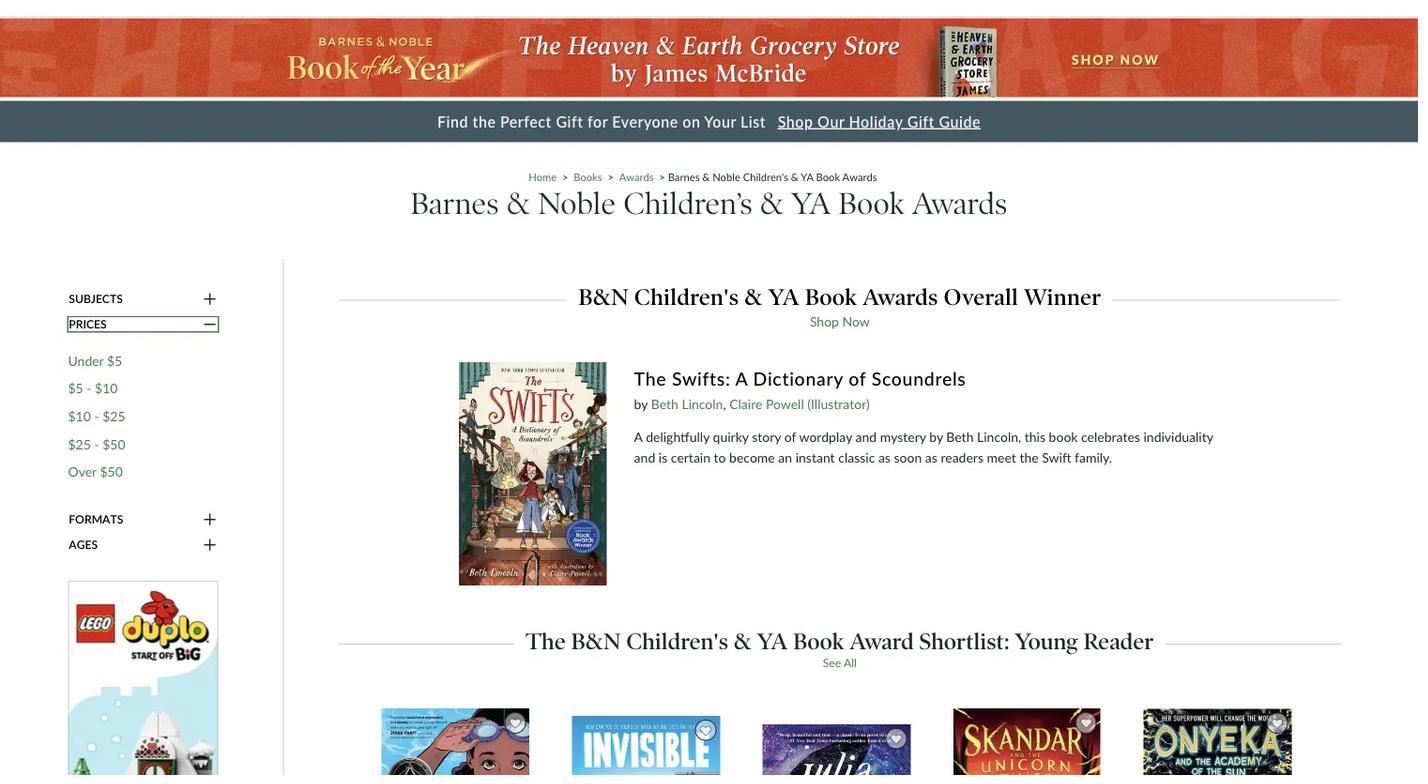 Task type: locate. For each thing, give the bounding box(es) containing it.
1 vertical spatial shop
[[810, 313, 839, 329]]

0 vertical spatial minus arrow image
[[203, 291, 216, 307]]

1 vertical spatial minus arrow image
[[203, 316, 216, 333]]

the swifts: a dictionary of scoundrels by beth lincoln , claire powell (illustrator)
[[634, 368, 966, 412]]

individuality
[[1144, 429, 1213, 444]]

2 vertical spatial -
[[94, 436, 99, 452]]

1 vertical spatial $10
[[68, 408, 91, 424]]

children's inside the b&n children's & ya book award shortlist: young reader see all
[[626, 627, 729, 655]]

0 horizontal spatial by
[[634, 396, 648, 412]]

1 horizontal spatial the
[[634, 368, 667, 389]]

awards up now
[[863, 283, 938, 311]]

0 horizontal spatial beth
[[651, 396, 679, 412]]

gift left guide
[[907, 112, 935, 131]]

1 vertical spatial children's
[[634, 283, 739, 311]]

our
[[818, 112, 845, 131]]

0 vertical spatial $10
[[95, 380, 118, 396]]

awards
[[619, 171, 654, 183], [843, 171, 877, 183], [912, 185, 1008, 222], [863, 283, 938, 311]]

the down the this at the right
[[1020, 449, 1039, 465]]

barnes & noble children's & ya book awards
[[668, 171, 877, 183]]

1 horizontal spatial noble
[[713, 171, 740, 183]]

book up see
[[793, 627, 844, 655]]

for
[[588, 112, 608, 131]]

over
[[68, 464, 97, 480]]

- down under
[[87, 380, 92, 396]]

minus arrow image down subjects dropdown button
[[203, 316, 216, 333]]

prices button
[[68, 316, 218, 333]]

$50 down "$10 - $25" link
[[103, 436, 125, 452]]

minus arrow image for prices
[[203, 316, 216, 333]]

minus arrow image
[[203, 291, 216, 307], [203, 316, 216, 333]]

0 vertical spatial a
[[736, 368, 748, 389]]

1 vertical spatial $50
[[100, 464, 123, 480]]

awards link
[[619, 171, 654, 183]]

$25 up over
[[68, 436, 91, 452]]

book down holiday
[[839, 185, 905, 222]]

prices
[[69, 317, 107, 331]]

formats
[[69, 512, 123, 526]]

minus arrow image up prices dropdown button
[[203, 291, 216, 307]]

1 horizontal spatial gift
[[907, 112, 935, 131]]

$5 down under
[[68, 380, 83, 396]]

the
[[634, 368, 667, 389], [526, 627, 566, 655]]

book up shop now link
[[805, 283, 857, 311]]

0 horizontal spatial gift
[[556, 112, 583, 131]]

$25
[[103, 408, 125, 424], [68, 436, 91, 452]]

your
[[704, 112, 736, 131]]

gift left for
[[556, 112, 583, 131]]

0 horizontal spatial $5
[[68, 380, 83, 396]]

$50 right over
[[100, 464, 123, 480]]

$50
[[103, 436, 125, 452], [100, 464, 123, 480]]

$5
[[107, 352, 122, 368], [68, 380, 83, 396]]

1 vertical spatial $25
[[68, 436, 91, 452]]

children's inside b&n children's & ya book awards overall winner shop now
[[634, 283, 739, 311]]

ages
[[69, 538, 98, 552]]

book
[[816, 171, 840, 183], [839, 185, 905, 222], [805, 283, 857, 311], [793, 627, 844, 655]]

the
[[473, 112, 496, 131], [1020, 449, 1039, 465]]

- for $25
[[94, 436, 99, 452]]

1 horizontal spatial the
[[1020, 449, 1039, 465]]

overall
[[944, 283, 1018, 311]]

by inside the swifts: a dictionary of scoundrels by beth lincoln , claire powell (illustrator)
[[634, 396, 648, 412]]

0 horizontal spatial of
[[785, 429, 796, 444]]

by left beth lincoln link
[[634, 396, 648, 412]]

julia and the shark image
[[762, 724, 912, 775]]

1 vertical spatial the
[[526, 627, 566, 655]]

$25 - $50
[[68, 436, 125, 452]]

books
[[574, 171, 602, 183]]

the for swifts:
[[634, 368, 667, 389]]

2 vertical spatial children's
[[626, 627, 729, 655]]

1 vertical spatial $5
[[68, 380, 83, 396]]

of for scoundrels
[[849, 368, 866, 389]]

$5 right under
[[107, 352, 122, 368]]

1 vertical spatial the
[[1020, 449, 1039, 465]]

0 vertical spatial barnes
[[668, 171, 700, 183]]

children's
[[623, 185, 753, 222]]

1 vertical spatial -
[[94, 408, 99, 424]]

1 horizontal spatial a
[[736, 368, 748, 389]]

barnes for barnes & noble children's & ya book awards
[[668, 171, 700, 183]]

0 horizontal spatial and
[[634, 449, 655, 465]]

all
[[844, 656, 857, 669]]

as
[[878, 449, 891, 465], [925, 449, 938, 465]]

2 minus arrow image from the top
[[203, 316, 216, 333]]

& inside the b&n children's & ya book award shortlist: young reader see all
[[734, 627, 752, 655]]

formats button
[[68, 511, 218, 528]]

of inside the swifts: a dictionary of scoundrels by beth lincoln , claire powell (illustrator)
[[849, 368, 866, 389]]

young
[[1015, 627, 1078, 655]]

and
[[856, 429, 877, 444], [634, 449, 655, 465]]

find
[[437, 112, 468, 131]]

0 horizontal spatial noble
[[538, 185, 616, 222]]

$5 - $10
[[68, 380, 118, 396]]

of up '(illustrator)'
[[849, 368, 866, 389]]

as left soon
[[878, 449, 891, 465]]

0 horizontal spatial the
[[473, 112, 496, 131]]

0 vertical spatial and
[[856, 429, 877, 444]]

- down "$10 - $25" link
[[94, 436, 99, 452]]

$10 down $5 - $10 link
[[68, 408, 91, 424]]

children's
[[743, 171, 788, 183], [634, 283, 739, 311], [626, 627, 729, 655]]

the inside a delightfully quirky story of wordplay and mystery by beth lincoln, this book celebrates individuality and is certain to become an instant classic as soon as readers meet the swift family.
[[1020, 449, 1039, 465]]

1 vertical spatial by
[[929, 429, 943, 444]]

1 horizontal spatial of
[[849, 368, 866, 389]]

beth lincoln link
[[651, 396, 723, 412]]

shop now link
[[810, 313, 870, 329]]

ya
[[801, 171, 814, 183], [791, 185, 831, 222], [768, 283, 799, 311], [757, 627, 788, 655]]

0 vertical spatial $5
[[107, 352, 122, 368]]

see
[[823, 656, 841, 669]]

a left the delightfully
[[634, 429, 643, 444]]

see all link
[[823, 656, 857, 669]]

award
[[850, 627, 914, 655]]

1 vertical spatial b&n
[[571, 627, 621, 655]]

by
[[634, 396, 648, 412], [929, 429, 943, 444]]

reader
[[1084, 627, 1154, 655]]

1 minus arrow image from the top
[[203, 291, 216, 307]]

0 vertical spatial $50
[[103, 436, 125, 452]]

awards down holiday
[[843, 171, 877, 183]]

beth
[[651, 396, 679, 412], [946, 429, 974, 444]]

an
[[778, 449, 792, 465]]

now
[[842, 313, 870, 329]]

readers
[[941, 449, 984, 465]]

noble up the barnes & noble children's & ya book awards on the top of the page
[[713, 171, 740, 183]]

0 vertical spatial $25
[[103, 408, 125, 424]]

over $50 link
[[68, 464, 123, 480]]

gift
[[556, 112, 583, 131], [907, 112, 935, 131]]

b&n inside b&n children's & ya book awards overall winner shop now
[[578, 283, 629, 311]]

1 vertical spatial beth
[[946, 429, 974, 444]]

beth up the delightfully
[[651, 396, 679, 412]]

$10 - $25
[[68, 408, 125, 424]]

books link
[[574, 171, 602, 183]]

$10 - $25 link
[[68, 408, 125, 424]]

1 vertical spatial a
[[634, 429, 643, 444]]

1 horizontal spatial as
[[925, 449, 938, 465]]

$50 inside "link"
[[100, 464, 123, 480]]

0 horizontal spatial $25
[[68, 436, 91, 452]]

1 horizontal spatial beth
[[946, 429, 974, 444]]

soon
[[894, 449, 922, 465]]

b&n
[[578, 283, 629, 311], [571, 627, 621, 655]]

shop
[[778, 112, 813, 131], [810, 313, 839, 329]]

1 horizontal spatial by
[[929, 429, 943, 444]]

0 vertical spatial noble
[[713, 171, 740, 183]]

holiday
[[849, 112, 903, 131]]

0 horizontal spatial the
[[526, 627, 566, 655]]

0 horizontal spatial a
[[634, 429, 643, 444]]

0 horizontal spatial as
[[878, 449, 891, 465]]

a up claire
[[736, 368, 748, 389]]

barnes down find
[[411, 185, 499, 222]]

0 vertical spatial b&n
[[578, 283, 629, 311]]

as right soon
[[925, 449, 938, 465]]

barnes up children's
[[668, 171, 700, 183]]

ya inside b&n children's & ya book awards overall winner shop now
[[768, 283, 799, 311]]

beth up readers
[[946, 429, 974, 444]]

noble down books
[[538, 185, 616, 222]]

1 horizontal spatial barnes
[[668, 171, 700, 183]]

of inside a delightfully quirky story of wordplay and mystery by beth lincoln, this book celebrates individuality and is certain to become an instant classic as soon as readers meet the swift family.
[[785, 429, 796, 444]]

the inside the swifts: a dictionary of scoundrels by beth lincoln , claire powell (illustrator)
[[634, 368, 667, 389]]

and left is
[[634, 449, 655, 465]]

by right mystery at the right bottom of the page
[[929, 429, 943, 444]]

- for $10
[[94, 408, 99, 424]]

barnes
[[668, 171, 700, 183], [411, 185, 499, 222]]

1 horizontal spatial $25
[[103, 408, 125, 424]]

1 horizontal spatial $5
[[107, 352, 122, 368]]

0 vertical spatial the
[[634, 368, 667, 389]]

0 vertical spatial of
[[849, 368, 866, 389]]

to
[[714, 449, 726, 465]]

&
[[702, 171, 710, 183], [791, 171, 799, 183], [507, 185, 530, 222], [760, 185, 784, 222], [745, 283, 763, 311], [734, 627, 752, 655]]

-
[[87, 380, 92, 396], [94, 408, 99, 424], [94, 436, 99, 452]]

$10
[[95, 380, 118, 396], [68, 408, 91, 424]]

and up 'classic' on the bottom right
[[856, 429, 877, 444]]

family.
[[1075, 449, 1112, 465]]

the swifts: a dictionary of scoundrels image
[[459, 362, 607, 586]]

of
[[849, 368, 866, 389], [785, 429, 796, 444]]

shop inside b&n children's & ya book awards overall winner shop now
[[810, 313, 839, 329]]

0 vertical spatial the
[[473, 112, 496, 131]]

$25 up $25 - $50
[[103, 408, 125, 424]]

- up $25 - $50
[[94, 408, 99, 424]]

1 vertical spatial noble
[[538, 185, 616, 222]]

shop left now
[[810, 313, 839, 329]]

the inside the b&n children's & ya book award shortlist: young reader see all
[[526, 627, 566, 655]]

0 horizontal spatial barnes
[[411, 185, 499, 222]]

1 as from the left
[[878, 449, 891, 465]]

1 vertical spatial and
[[634, 449, 655, 465]]

1 vertical spatial of
[[785, 429, 796, 444]]

0 vertical spatial by
[[634, 396, 648, 412]]

shop left the our
[[778, 112, 813, 131]]

$10 up the '$10 - $25'
[[95, 380, 118, 396]]

of up an
[[785, 429, 796, 444]]

0 vertical spatial children's
[[743, 171, 788, 183]]

0 vertical spatial -
[[87, 380, 92, 396]]

a
[[736, 368, 748, 389], [634, 429, 643, 444]]

find the perfect gift for everyone on your list shop our holiday gift guide
[[437, 112, 981, 131]]

0 vertical spatial beth
[[651, 396, 679, 412]]

the right find
[[473, 112, 496, 131]]

1 vertical spatial barnes
[[411, 185, 499, 222]]

b&n children's & ya book awards overall winner shop now
[[578, 283, 1102, 329]]



Task type: describe. For each thing, give the bounding box(es) containing it.
book
[[1049, 429, 1078, 444]]

book inside the b&n children's & ya book award shortlist: young reader see all
[[793, 627, 844, 655]]

wordplay
[[799, 429, 852, 444]]

,
[[723, 396, 726, 412]]

lincoln,
[[977, 429, 1021, 444]]

1 horizontal spatial $10
[[95, 380, 118, 396]]

awards down guide
[[912, 185, 1008, 222]]

b&n inside the b&n children's & ya book award shortlist: young reader see all
[[571, 627, 621, 655]]

barnes & noble children's & ya book awards main content
[[0, 17, 1418, 775]]

story
[[752, 429, 781, 444]]

swim team: a graphic novel image
[[380, 708, 531, 775]]

claire powell (illustrator) link
[[730, 396, 870, 412]]

ages button
[[68, 537, 218, 553]]

this
[[1025, 429, 1046, 444]]

become
[[729, 449, 775, 465]]

on
[[683, 112, 701, 131]]

quirky
[[713, 429, 749, 444]]

celebrates
[[1081, 429, 1140, 444]]

plus image
[[203, 537, 216, 553]]

plus image
[[203, 511, 216, 528]]

noble for children's
[[538, 185, 616, 222]]

the for b&n
[[526, 627, 566, 655]]

swifts:
[[672, 368, 731, 389]]

of for wordplay
[[785, 429, 796, 444]]

minus arrow image for subjects
[[203, 291, 216, 307]]

a delightfully quirky story of wordplay and mystery by beth lincoln, this book celebrates individuality and is certain to become an instant classic as soon as readers meet the swift family.
[[634, 429, 1213, 465]]

a inside the swifts: a dictionary of scoundrels by beth lincoln , claire powell (illustrator)
[[736, 368, 748, 389]]

skandar and the unicorn thief (b&n exclusive edition) image
[[953, 708, 1102, 775]]

awards right books
[[619, 171, 654, 183]]

2 gift from the left
[[907, 112, 935, 131]]

$5 - $10 link
[[68, 380, 118, 397]]

shortlist:
[[919, 627, 1010, 655]]

book down the our
[[816, 171, 840, 183]]

- for $5
[[87, 380, 92, 396]]

1 horizontal spatial and
[[856, 429, 877, 444]]

awards inside b&n children's & ya book awards overall winner shop now
[[863, 283, 938, 311]]

the swifts: a dictionary of scoundrels link
[[634, 367, 1221, 393]]

is
[[659, 449, 668, 465]]

guide
[[939, 112, 981, 131]]

home link
[[529, 171, 557, 183]]

(illustrator)
[[808, 396, 870, 412]]

mystery
[[880, 429, 926, 444]]

onyeka and the academy of the sun image
[[1143, 708, 1293, 775]]

& inside b&n children's & ya book awards overall winner shop now
[[745, 283, 763, 311]]

barnes & noble children's & ya book awards
[[411, 185, 1008, 222]]

classic
[[838, 449, 875, 465]]

0 horizontal spatial $10
[[68, 408, 91, 424]]

the b&n children's & ya book award shortlist: young reader see all
[[526, 627, 1154, 669]]

beth inside a delightfully quirky story of wordplay and mystery by beth lincoln, this book celebrates individuality and is certain to become an instant classic as soon as readers meet the swift family.
[[946, 429, 974, 444]]

perfect
[[500, 112, 552, 131]]

instant
[[796, 449, 835, 465]]

by inside a delightfully quirky story of wordplay and mystery by beth lincoln, this book celebrates individuality and is certain to become an instant classic as soon as readers meet the swift family.
[[929, 429, 943, 444]]

swift
[[1042, 449, 1071, 465]]

powell
[[766, 396, 804, 412]]

meet
[[987, 449, 1016, 465]]

under
[[68, 352, 104, 368]]

list
[[741, 112, 766, 131]]

delightfully
[[646, 429, 710, 444]]

a inside a delightfully quirky story of wordplay and mystery by beth lincoln, this book celebrates individuality and is certain to become an instant classic as soon as readers meet the swift family.
[[634, 429, 643, 444]]

0 vertical spatial shop
[[778, 112, 813, 131]]

home
[[529, 171, 557, 183]]

1 gift from the left
[[556, 112, 583, 131]]

subjects button
[[68, 291, 218, 307]]

invisible: a graphic novel image
[[571, 715, 721, 775]]

barnes for barnes & noble children's & ya book awards
[[411, 185, 499, 222]]

everyone
[[612, 112, 678, 131]]

ya inside the b&n children's & ya book award shortlist: young reader see all
[[757, 627, 788, 655]]

winner
[[1024, 283, 1102, 311]]

subjects
[[69, 292, 123, 305]]

noble for children's
[[713, 171, 740, 183]]

dictionary
[[753, 368, 844, 389]]

scoundrels
[[872, 368, 966, 389]]

2 as from the left
[[925, 449, 938, 465]]

lincoln
[[682, 396, 723, 412]]

$25 - $50 link
[[68, 436, 125, 452]]

barnes & noble book of the year! the heaven & earth grocery store. shop now image
[[0, 18, 1418, 97]]

certain
[[671, 449, 711, 465]]

claire
[[730, 396, 763, 412]]

over $50
[[68, 464, 123, 480]]

under $5 link
[[68, 352, 122, 369]]

book inside b&n children's & ya book awards overall winner shop now
[[805, 283, 857, 311]]

under $5
[[68, 352, 122, 368]]

beth inside the swifts: a dictionary of scoundrels by beth lincoln , claire powell (illustrator)
[[651, 396, 679, 412]]

advertisement region
[[68, 581, 218, 775]]



Task type: vqa. For each thing, say whether or not it's contained in the screenshot.
the bottommost Noble
yes



